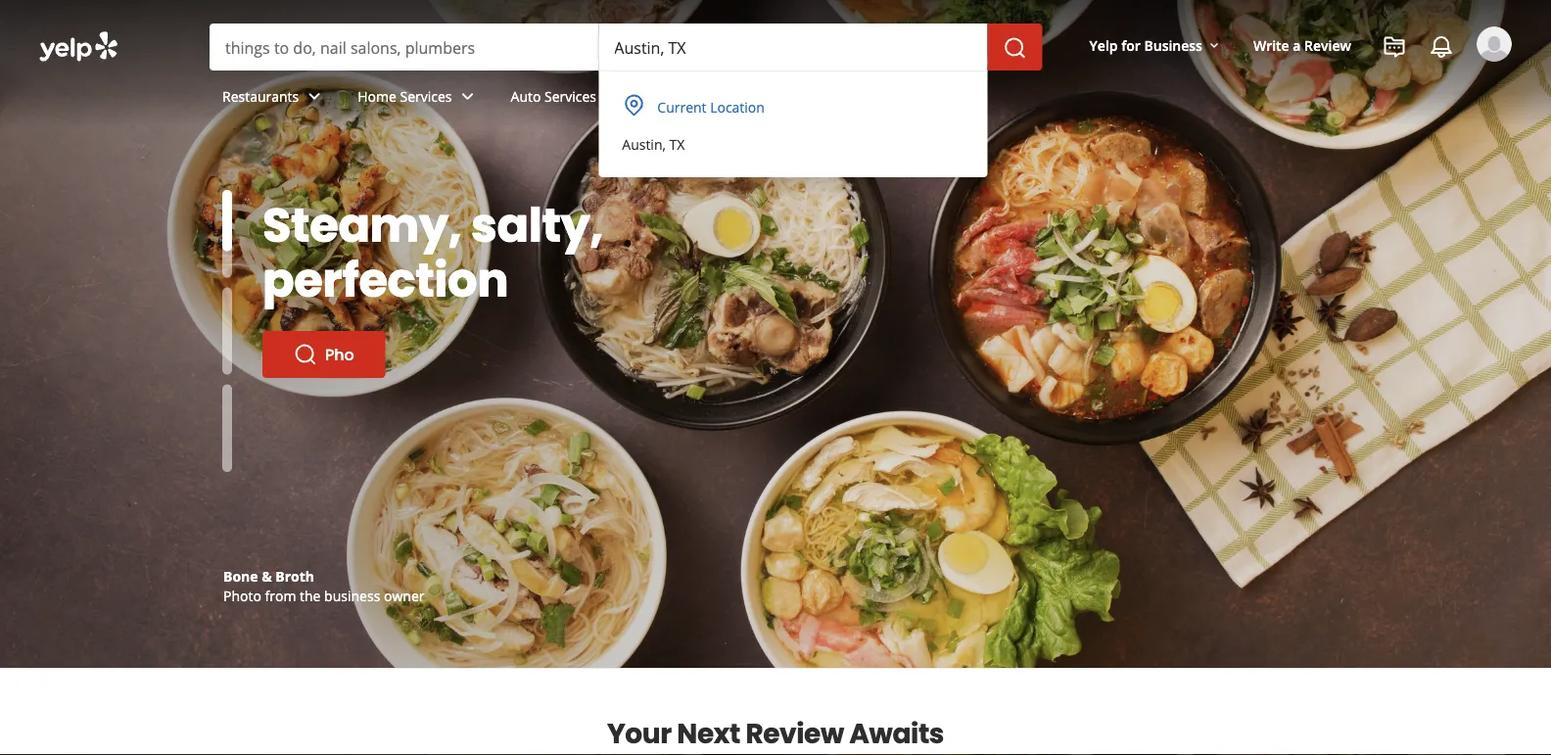 Task type: locate. For each thing, give the bounding box(es) containing it.
None field
[[225, 36, 583, 58], [615, 36, 973, 58], [615, 36, 973, 58]]

services inside 'link'
[[400, 87, 452, 105]]

perfection
[[263, 247, 509, 313]]

notifications image
[[1430, 35, 1454, 59]]

auto services link
[[495, 71, 640, 127]]

pho link
[[263, 331, 386, 378]]

services right auto
[[545, 87, 597, 105]]

24 chevron down v2 image left auto
[[456, 85, 480, 108]]

review
[[1305, 36, 1352, 54], [746, 714, 844, 753]]

bone
[[223, 567, 258, 585]]

none search field inside search field
[[210, 24, 1047, 71]]

review for a
[[1305, 36, 1352, 54]]

business
[[324, 586, 380, 605]]

bone & broth photo from the business owner
[[223, 567, 425, 605]]

None search field
[[0, 0, 1552, 209]]

24 chevron down v2 image for restaurants
[[303, 85, 326, 108]]

24 search v2 image
[[294, 343, 317, 366]]

0 vertical spatial review
[[1305, 36, 1352, 54]]

24 marker v2 image
[[622, 93, 646, 117]]

services right home
[[400, 87, 452, 105]]

Find text field
[[225, 36, 583, 58]]

services
[[400, 87, 452, 105], [545, 87, 597, 105]]

2 horizontal spatial 24 chevron down v2 image
[[601, 85, 624, 108]]

24 chevron down v2 image right restaurants
[[303, 85, 326, 108]]

home services
[[358, 87, 452, 105]]

current location link
[[611, 87, 976, 126]]

write
[[1254, 36, 1290, 54]]

your
[[607, 714, 672, 753]]

24 chevron down v2 image up austin,
[[601, 85, 624, 108]]

austin,
[[622, 135, 666, 153]]

broth
[[276, 567, 315, 585]]

3 24 chevron down v2 image from the left
[[601, 85, 624, 108]]

a
[[1294, 36, 1302, 54]]

services for auto services
[[545, 87, 597, 105]]

austin, tx link
[[611, 126, 973, 162]]

1 horizontal spatial review
[[1305, 36, 1352, 54]]

  text field
[[615, 36, 973, 58]]

business categories element
[[207, 71, 1513, 127]]

1 vertical spatial review
[[746, 714, 844, 753]]

for
[[1122, 36, 1141, 54]]

Near text field
[[615, 36, 973, 58]]

0 horizontal spatial 24 chevron down v2 image
[[303, 85, 326, 108]]

more link
[[640, 71, 733, 127]]

next
[[677, 714, 741, 753]]

business
[[1145, 36, 1203, 54]]

2 services from the left
[[545, 87, 597, 105]]

current
[[658, 97, 707, 116]]

explore banner section banner
[[0, 0, 1552, 668]]

review right next
[[746, 714, 844, 753]]

1 horizontal spatial 24 chevron down v2 image
[[456, 85, 480, 108]]

steamy,
[[263, 192, 462, 258]]

review inside user actions element
[[1305, 36, 1352, 54]]

1 24 chevron down v2 image from the left
[[303, 85, 326, 108]]

pho
[[325, 343, 354, 365]]

1 services from the left
[[400, 87, 452, 105]]

24 chevron down v2 image
[[303, 85, 326, 108], [456, 85, 480, 108], [601, 85, 624, 108]]

review right a
[[1305, 36, 1352, 54]]

0 horizontal spatial services
[[400, 87, 452, 105]]

projects image
[[1383, 35, 1407, 59]]

None search field
[[210, 24, 1047, 71]]

24 chevron down v2 image for home services
[[456, 85, 480, 108]]

24 chevron down v2 image inside home services 'link'
[[456, 85, 480, 108]]

0 horizontal spatial review
[[746, 714, 844, 753]]

24 chevron down v2 image inside auto services link
[[601, 85, 624, 108]]

24 chevron down v2 image inside restaurants link
[[303, 85, 326, 108]]

1 horizontal spatial services
[[545, 87, 597, 105]]

2 24 chevron down v2 image from the left
[[456, 85, 480, 108]]



Task type: describe. For each thing, give the bounding box(es) containing it.
home services link
[[342, 71, 495, 127]]

24 chevron down v2 image for auto services
[[601, 85, 624, 108]]

16 chevron down v2 image
[[1207, 38, 1223, 54]]

more
[[656, 87, 689, 105]]

ruby a. image
[[1478, 26, 1513, 62]]

24 chevron down v2 image
[[693, 85, 717, 108]]

auto services
[[511, 87, 597, 105]]

restaurants
[[222, 87, 299, 105]]

write a review
[[1254, 36, 1352, 54]]

salty,
[[471, 192, 603, 258]]

bone & broth link
[[223, 567, 315, 585]]

steamy, salty, perfection
[[263, 192, 603, 313]]

yelp for business button
[[1082, 27, 1231, 63]]

restaurants link
[[207, 71, 342, 127]]

yelp
[[1090, 36, 1118, 54]]

austin, tx
[[622, 135, 685, 153]]

search image
[[1004, 36, 1027, 60]]

your next review awaits
[[607, 714, 945, 753]]

none search field containing yelp for business
[[0, 0, 1552, 209]]

from
[[265, 586, 296, 605]]

&
[[262, 567, 272, 585]]

owner
[[384, 586, 425, 605]]

yelp for business
[[1090, 36, 1203, 54]]

tx
[[670, 135, 685, 153]]

none field find
[[225, 36, 583, 58]]

services for home services
[[400, 87, 452, 105]]

user actions element
[[1074, 25, 1540, 145]]

location
[[711, 97, 765, 116]]

review for next
[[746, 714, 844, 753]]

photo
[[223, 586, 261, 605]]

awaits
[[850, 714, 945, 753]]

select slide image
[[222, 166, 232, 253]]

auto
[[511, 87, 541, 105]]

current location
[[658, 97, 765, 116]]

the
[[300, 586, 321, 605]]

home
[[358, 87, 397, 105]]

write a review link
[[1246, 27, 1360, 63]]



Task type: vqa. For each thing, say whether or not it's contained in the screenshot.
Austin,
yes



